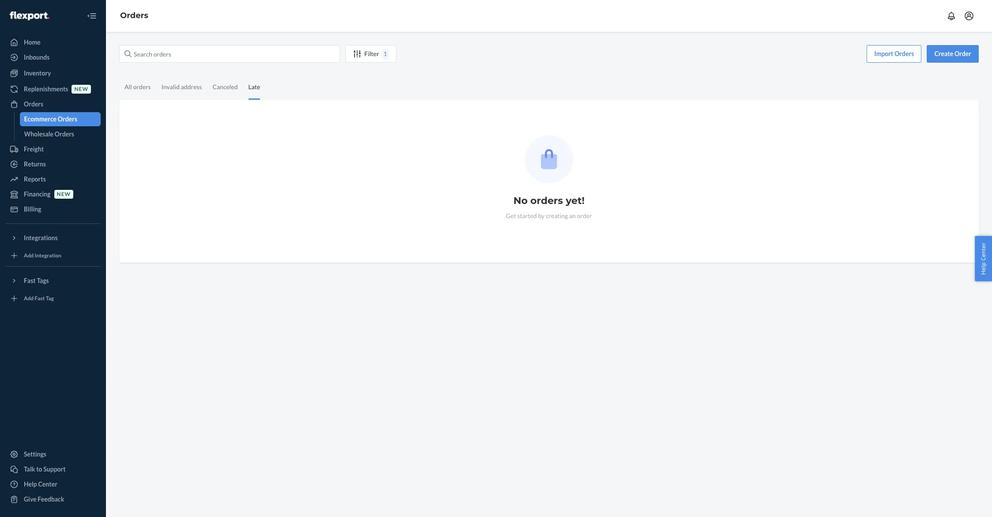Task type: locate. For each thing, give the bounding box(es) containing it.
new down inventory link
[[74, 86, 88, 92]]

inventory link
[[5, 66, 101, 80]]

help
[[980, 262, 988, 275], [24, 480, 37, 488]]

2 add from the top
[[24, 295, 34, 302]]

reports link
[[5, 172, 101, 186]]

order
[[955, 50, 972, 57]]

orders link
[[120, 11, 148, 20], [5, 97, 101, 111]]

inbounds
[[24, 53, 50, 61]]

1 vertical spatial new
[[57, 191, 71, 198]]

0 vertical spatial orders link
[[120, 11, 148, 20]]

fast tags button
[[5, 274, 101, 288]]

invalid address
[[161, 83, 202, 91]]

0 horizontal spatial help center
[[24, 480, 57, 488]]

0 horizontal spatial new
[[57, 191, 71, 198]]

help center inside button
[[980, 243, 988, 275]]

add
[[24, 252, 34, 259], [24, 295, 34, 302]]

0 horizontal spatial orders
[[133, 83, 151, 91]]

talk to support
[[24, 465, 66, 473]]

0 horizontal spatial center
[[38, 480, 57, 488]]

new down reports link
[[57, 191, 71, 198]]

ecommerce orders
[[24, 115, 77, 123]]

0 vertical spatial add
[[24, 252, 34, 259]]

wholesale orders
[[24, 130, 74, 138]]

add left the integration
[[24, 252, 34, 259]]

1 vertical spatial center
[[38, 480, 57, 488]]

fast left tags
[[24, 277, 36, 284]]

orders right the all
[[133, 83, 151, 91]]

help center link
[[5, 477, 101, 492]]

fast
[[24, 277, 36, 284], [35, 295, 45, 302]]

0 vertical spatial fast
[[24, 277, 36, 284]]

support
[[43, 465, 66, 473]]

billing
[[24, 205, 41, 213]]

talk
[[24, 465, 35, 473]]

freight link
[[5, 142, 101, 156]]

orders down ecommerce orders link
[[55, 130, 74, 138]]

0 vertical spatial help center
[[980, 243, 988, 275]]

help center
[[980, 243, 988, 275], [24, 480, 57, 488]]

ecommerce orders link
[[20, 112, 101, 126]]

to
[[36, 465, 42, 473]]

orders link up search image
[[120, 11, 148, 20]]

1 vertical spatial help
[[24, 480, 37, 488]]

1 horizontal spatial new
[[74, 86, 88, 92]]

1 vertical spatial help center
[[24, 480, 57, 488]]

0 horizontal spatial orders link
[[5, 97, 101, 111]]

0 vertical spatial center
[[980, 243, 988, 261]]

orders for all
[[133, 83, 151, 91]]

orders right import
[[895, 50, 914, 57]]

new
[[74, 86, 88, 92], [57, 191, 71, 198]]

give feedback button
[[5, 492, 101, 507]]

orders up get started by creating an order
[[530, 195, 563, 207]]

settings
[[24, 450, 46, 458]]

late
[[248, 83, 260, 91]]

all orders
[[125, 83, 151, 91]]

0 horizontal spatial help
[[24, 480, 37, 488]]

billing link
[[5, 202, 101, 216]]

1 horizontal spatial center
[[980, 243, 988, 261]]

orders
[[120, 11, 148, 20], [895, 50, 914, 57], [24, 100, 43, 108], [58, 115, 77, 123], [55, 130, 74, 138]]

1 add from the top
[[24, 252, 34, 259]]

wholesale orders link
[[20, 127, 101, 141]]

invalid
[[161, 83, 180, 91]]

Search orders text field
[[119, 45, 340, 63]]

integrations button
[[5, 231, 101, 245]]

orders for import orders
[[895, 50, 914, 57]]

1 horizontal spatial orders link
[[120, 11, 148, 20]]

replenishments
[[24, 85, 68, 93]]

1 horizontal spatial help
[[980, 262, 988, 275]]

tags
[[37, 277, 49, 284]]

orders inside button
[[895, 50, 914, 57]]

fast left tag
[[35, 295, 45, 302]]

yet!
[[566, 195, 585, 207]]

home
[[24, 38, 41, 46]]

1 horizontal spatial help center
[[980, 243, 988, 275]]

orders up wholesale orders link
[[58, 115, 77, 123]]

fast inside dropdown button
[[24, 277, 36, 284]]

no orders yet!
[[514, 195, 585, 207]]

1 vertical spatial add
[[24, 295, 34, 302]]

order
[[577, 212, 592, 219]]

open account menu image
[[964, 11, 975, 21]]

1 horizontal spatial orders
[[530, 195, 563, 207]]

orders
[[133, 83, 151, 91], [530, 195, 563, 207]]

canceled
[[213, 83, 238, 91]]

0 vertical spatial new
[[74, 86, 88, 92]]

feedback
[[38, 495, 64, 503]]

0 vertical spatial help
[[980, 262, 988, 275]]

center
[[980, 243, 988, 261], [38, 480, 57, 488]]

0 vertical spatial orders
[[133, 83, 151, 91]]

orders link up ecommerce orders
[[5, 97, 101, 111]]

close navigation image
[[87, 11, 97, 21]]

open notifications image
[[946, 11, 957, 21]]

import
[[874, 50, 894, 57]]

help center button
[[975, 236, 992, 281]]

add down fast tags
[[24, 295, 34, 302]]

1 vertical spatial fast
[[35, 295, 45, 302]]

wholesale
[[24, 130, 53, 138]]

1 vertical spatial orders
[[530, 195, 563, 207]]



Task type: describe. For each thing, give the bounding box(es) containing it.
1 vertical spatial orders link
[[5, 97, 101, 111]]

home link
[[5, 35, 101, 49]]

get started by creating an order
[[506, 212, 592, 219]]

ecommerce
[[24, 115, 57, 123]]

add integration
[[24, 252, 61, 259]]

returns
[[24, 160, 46, 168]]

create order
[[935, 50, 972, 57]]

add for add fast tag
[[24, 295, 34, 302]]

fast tags
[[24, 277, 49, 284]]

get
[[506, 212, 516, 219]]

an
[[569, 212, 576, 219]]

1
[[384, 50, 387, 57]]

new for replenishments
[[74, 86, 88, 92]]

orders up search image
[[120, 11, 148, 20]]

give feedback
[[24, 495, 64, 503]]

integrations
[[24, 234, 58, 242]]

orders for wholesale orders
[[55, 130, 74, 138]]

returns link
[[5, 157, 101, 171]]

orders up ecommerce
[[24, 100, 43, 108]]

all
[[125, 83, 132, 91]]

center inside button
[[980, 243, 988, 261]]

tag
[[46, 295, 54, 302]]

import orders button
[[867, 45, 922, 63]]

filter
[[364, 50, 379, 57]]

no
[[514, 195, 528, 207]]

create
[[935, 50, 954, 57]]

orders for no
[[530, 195, 563, 207]]

orders for ecommerce orders
[[58, 115, 77, 123]]

help inside button
[[980, 262, 988, 275]]

add integration link
[[5, 249, 101, 263]]

new for financing
[[57, 191, 71, 198]]

talk to support button
[[5, 462, 101, 476]]

creating
[[546, 212, 568, 219]]

address
[[181, 83, 202, 91]]

give
[[24, 495, 36, 503]]

financing
[[24, 190, 51, 198]]

add fast tag link
[[5, 291, 101, 306]]

started
[[517, 212, 537, 219]]

search image
[[125, 50, 132, 57]]

by
[[538, 212, 545, 219]]

add for add integration
[[24, 252, 34, 259]]

reports
[[24, 175, 46, 183]]

freight
[[24, 145, 44, 153]]

inbounds link
[[5, 50, 101, 64]]

inventory
[[24, 69, 51, 77]]

create order link
[[927, 45, 979, 63]]

settings link
[[5, 447, 101, 461]]

filter 1
[[364, 50, 387, 57]]

flexport logo image
[[10, 11, 49, 20]]

import orders
[[874, 50, 914, 57]]

empty list image
[[525, 135, 573, 183]]

integration
[[35, 252, 61, 259]]

add fast tag
[[24, 295, 54, 302]]



Task type: vqa. For each thing, say whether or not it's contained in the screenshot.
the leftmost "if"
no



